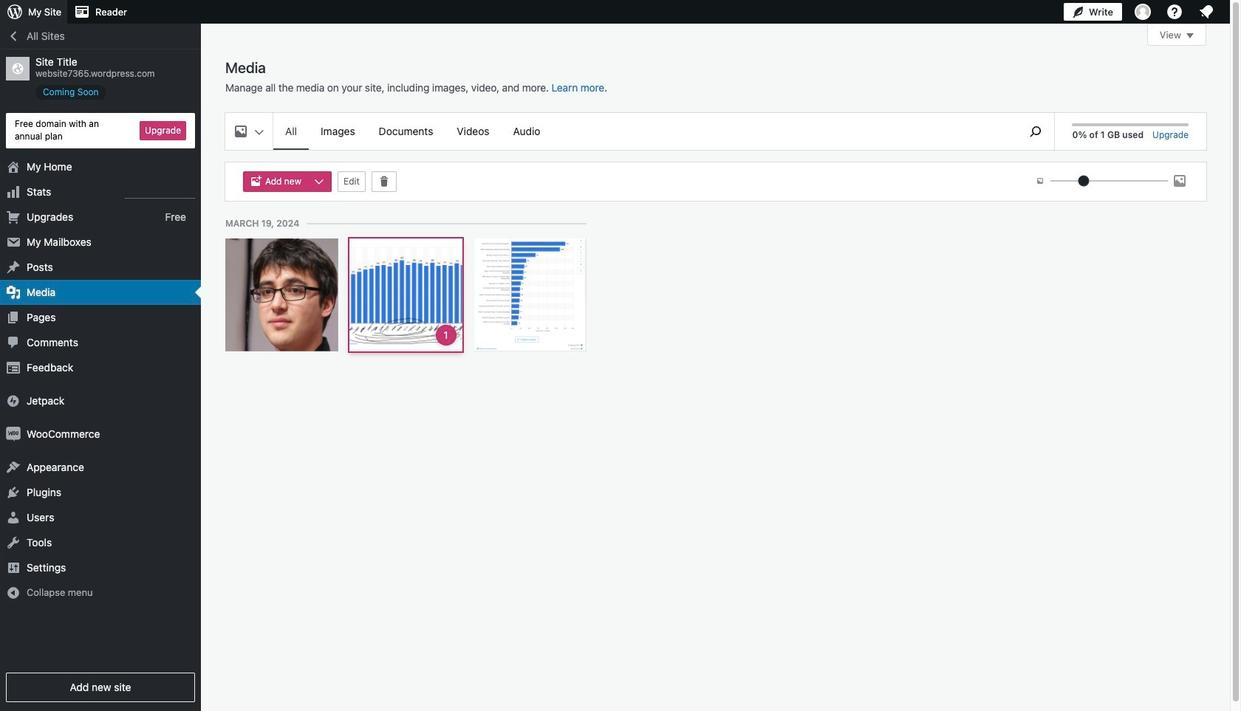 Task type: locate. For each thing, give the bounding box(es) containing it.
group
[[243, 172, 338, 192]]

main content
[[225, 24, 1207, 359]]

None search field
[[1018, 113, 1055, 150]]

help image
[[1167, 3, 1184, 21]]

closed image
[[1187, 33, 1195, 38]]

highest hourly views 0 image
[[125, 189, 195, 199]]

0 vertical spatial img image
[[6, 394, 21, 409]]

open search image
[[1018, 123, 1055, 140]]

1 img image from the top
[[6, 394, 21, 409]]

img image
[[6, 394, 21, 409], [6, 427, 21, 442]]

None range field
[[1051, 174, 1169, 188]]

1 vertical spatial img image
[[6, 427, 21, 442]]

menu
[[274, 113, 1011, 150]]



Task type: describe. For each thing, give the bounding box(es) containing it.
thispersondoesnotexist.com image
[[225, 239, 338, 352]]

screenshot 2024-02-09 at 4.55.13 pm image
[[350, 239, 462, 352]]

my profile image
[[1136, 4, 1152, 20]]

manage your notifications image
[[1198, 3, 1216, 21]]

2 img image from the top
[[6, 427, 21, 442]]



Task type: vqa. For each thing, say whether or not it's contained in the screenshot.
bottommost 'img'
yes



